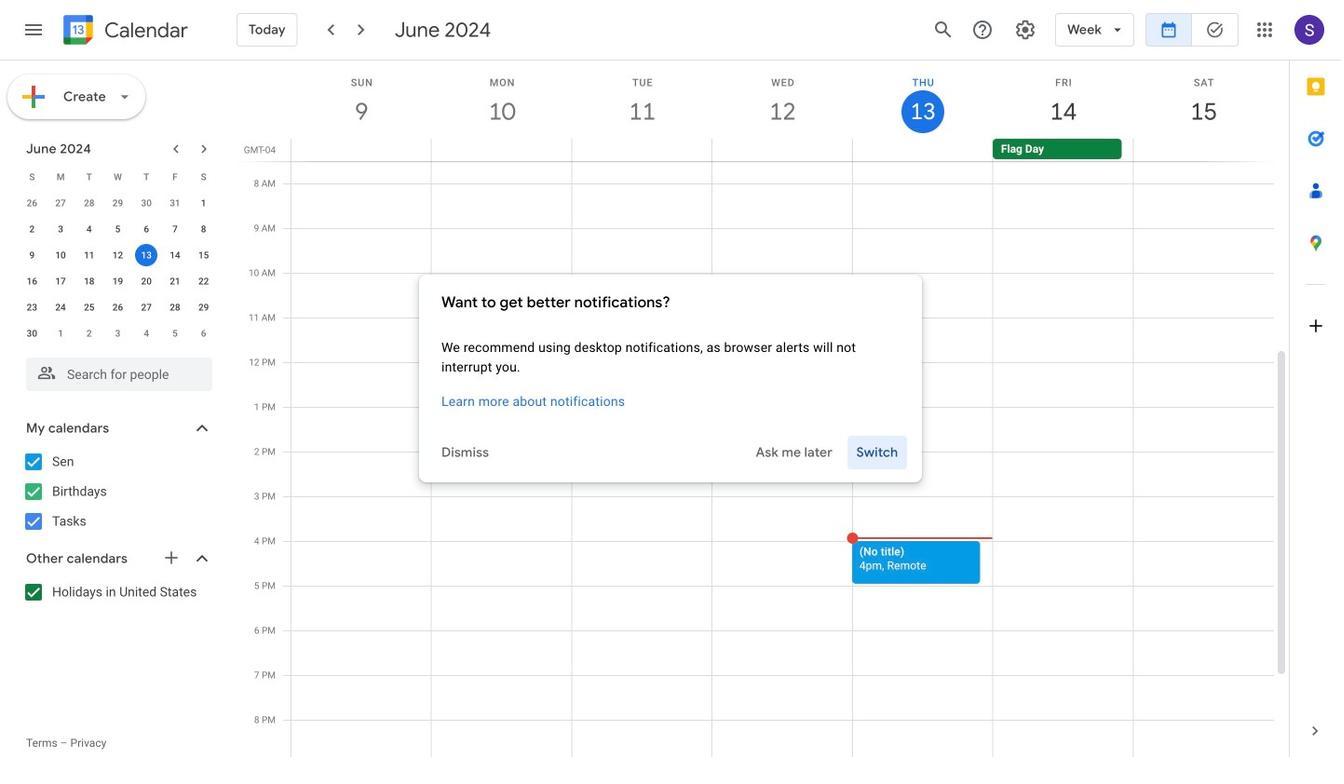 Task type: locate. For each thing, give the bounding box(es) containing it.
july 4 element
[[135, 322, 158, 345]]

11 element
[[78, 244, 100, 266]]

wednesday, june 12 element
[[713, 61, 853, 139]]

6 element
[[135, 218, 158, 240]]

tuesday, june 11 element
[[572, 61, 713, 139]]

3 element
[[49, 218, 72, 240]]

15 element
[[192, 244, 215, 266]]

july 1 element
[[49, 322, 72, 345]]

0 horizontal spatial heading
[[101, 19, 188, 41]]

0 vertical spatial heading
[[101, 19, 188, 41]]

grid
[[238, 61, 1289, 757]]

20 element
[[135, 270, 158, 293]]

tab list
[[1290, 61, 1341, 705]]

16 element
[[21, 270, 43, 293]]

calendar element
[[60, 11, 188, 52]]

5 element
[[107, 218, 129, 240]]

friday, june 14 element
[[994, 61, 1134, 139]]

22 element
[[192, 270, 215, 293]]

None search field
[[0, 350, 231, 391]]

29 element
[[192, 296, 215, 319]]

4 element
[[78, 218, 100, 240]]

alert dialog
[[419, 275, 922, 483]]

main drawer image
[[22, 19, 45, 41]]

may 29 element
[[107, 192, 129, 214]]

24 element
[[49, 296, 72, 319]]

row
[[283, 139, 1289, 161], [18, 164, 218, 190], [18, 190, 218, 216], [18, 216, 218, 242], [18, 242, 218, 268], [18, 268, 218, 294], [18, 294, 218, 320], [18, 320, 218, 347]]

1 element
[[192, 192, 215, 214]]

sunday, june 9 element
[[292, 61, 432, 139]]

cell
[[292, 139, 432, 161], [432, 139, 572, 161], [572, 139, 712, 161], [712, 139, 853, 161], [853, 139, 993, 161], [1133, 139, 1273, 161], [132, 242, 161, 268]]

18 element
[[78, 270, 100, 293]]

7 element
[[164, 218, 186, 240]]

27 element
[[135, 296, 158, 319]]

1 horizontal spatial heading
[[442, 292, 900, 314]]

8 element
[[192, 218, 215, 240]]

may 28 element
[[78, 192, 100, 214]]

july 6 element
[[192, 322, 215, 345]]

row group
[[18, 190, 218, 347]]

heading
[[101, 19, 188, 41], [442, 292, 900, 314]]

1 vertical spatial heading
[[442, 292, 900, 314]]

monday, june 10 element
[[432, 61, 572, 139]]

30 element
[[21, 322, 43, 345]]

2 element
[[21, 218, 43, 240]]



Task type: describe. For each thing, give the bounding box(es) containing it.
my calendars list
[[4, 447, 231, 537]]

19 element
[[107, 270, 129, 293]]

may 27 element
[[49, 192, 72, 214]]

june 2024 grid
[[18, 164, 218, 347]]

10 element
[[49, 244, 72, 266]]

cell inside june 2024 grid
[[132, 242, 161, 268]]

28 element
[[164, 296, 186, 319]]

july 2 element
[[78, 322, 100, 345]]

13, today element
[[135, 244, 158, 266]]

may 30 element
[[135, 192, 158, 214]]

may 31 element
[[164, 192, 186, 214]]

july 3 element
[[107, 322, 129, 345]]

9 element
[[21, 244, 43, 266]]

14 element
[[164, 244, 186, 266]]

heading inside calendar element
[[101, 19, 188, 41]]

17 element
[[49, 270, 72, 293]]

july 5 element
[[164, 322, 186, 345]]

23 element
[[21, 296, 43, 319]]

saturday, june 15 element
[[1134, 61, 1274, 139]]

12 element
[[107, 244, 129, 266]]

26 element
[[107, 296, 129, 319]]

thursday, june 13, today element
[[853, 61, 994, 139]]

25 element
[[78, 296, 100, 319]]

may 26 element
[[21, 192, 43, 214]]

21 element
[[164, 270, 186, 293]]



Task type: vqa. For each thing, say whether or not it's contained in the screenshot.
Calendar element
yes



